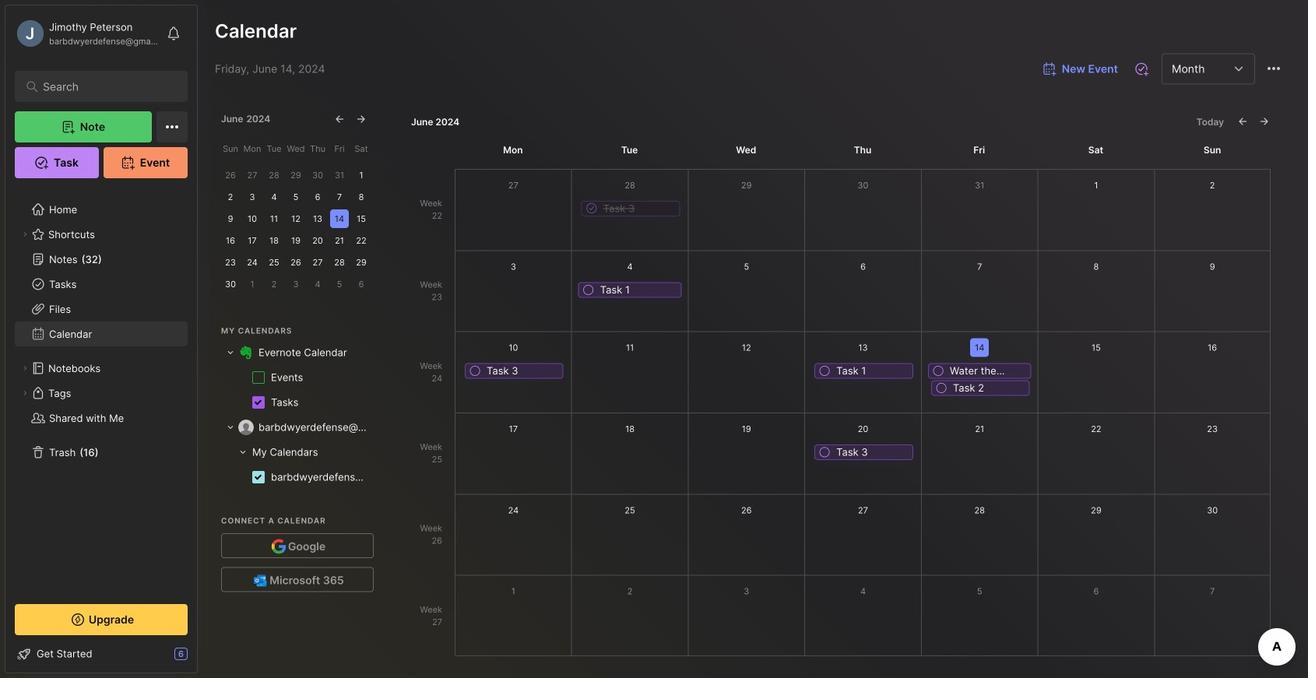 Task type: describe. For each thing, give the bounding box(es) containing it.
cell for first row from the bottom of the page
[[271, 470, 371, 485]]

2 row from the top
[[221, 365, 371, 390]]

arrow image for second row from the bottom
[[238, 448, 248, 457]]

Account field
[[15, 18, 159, 49]]

5 row from the top
[[221, 440, 371, 465]]

2 grid from the top
[[221, 415, 371, 490]]

1 grid from the top
[[221, 340, 371, 415]]

Search text field
[[43, 79, 167, 94]]

main element
[[0, 0, 202, 678]]

expand tags image
[[20, 389, 30, 398]]

cell for second row from the bottom
[[248, 445, 318, 460]]

June field
[[221, 113, 246, 125]]

new task image
[[1134, 61, 1150, 77]]

More actions field
[[1259, 53, 1290, 85]]

none search field inside main element
[[43, 77, 167, 96]]

arrow image
[[226, 423, 235, 432]]

Select420 checkbox
[[252, 471, 265, 484]]



Task type: locate. For each thing, give the bounding box(es) containing it.
grid
[[221, 340, 371, 415], [221, 415, 371, 490]]

tree inside main element
[[5, 188, 197, 590]]

row
[[221, 340, 371, 365], [221, 365, 371, 390], [221, 390, 371, 415], [221, 415, 371, 440], [221, 440, 371, 465], [221, 465, 371, 490]]

1 row from the top
[[221, 340, 371, 365]]

None text field
[[1172, 62, 1228, 76]]

row group
[[221, 440, 371, 490]]

Select416 checkbox
[[252, 396, 265, 409]]

1 vertical spatial arrow image
[[238, 448, 248, 457]]

expand notebooks image
[[20, 364, 30, 373]]

Help and Learning task checklist field
[[5, 642, 197, 667]]

4 row from the top
[[221, 415, 371, 440]]

cell right select416 option
[[271, 395, 305, 410]]

cell down select416 option
[[259, 420, 371, 435]]

cell right select420 checkbox
[[271, 470, 371, 485]]

cell
[[259, 345, 350, 361], [271, 370, 309, 386], [271, 395, 305, 410], [259, 420, 371, 435], [248, 445, 318, 460], [271, 470, 371, 485]]

more actions image
[[1265, 59, 1283, 78]]

None search field
[[43, 77, 167, 96]]

arrow image for first row
[[226, 348, 235, 357]]

arrow image
[[226, 348, 235, 357], [238, 448, 248, 457]]

cell up select420 checkbox
[[248, 445, 318, 460]]

click to collapse image
[[197, 650, 208, 668]]

None checkbox
[[600, 283, 676, 297], [837, 364, 908, 378], [600, 283, 676, 297], [837, 364, 908, 378]]

tree
[[5, 188, 197, 590]]

cell right select415 option
[[271, 370, 309, 386]]

1 horizontal spatial arrow image
[[238, 448, 248, 457]]

None field
[[1162, 53, 1255, 84]]

cell for 5th row from the bottom of the page
[[271, 370, 309, 386]]

2024 field
[[246, 113, 274, 125]]

None checkbox
[[603, 202, 675, 216], [487, 364, 558, 378], [950, 364, 1026, 378], [953, 381, 1025, 395], [837, 445, 908, 459], [603, 202, 675, 216], [487, 364, 558, 378], [950, 364, 1026, 378], [953, 381, 1025, 395], [837, 445, 908, 459]]

6 row from the top
[[221, 465, 371, 490]]

cell up select415 option
[[259, 345, 350, 361]]

Select415 checkbox
[[252, 371, 265, 384]]

0 vertical spatial arrow image
[[226, 348, 235, 357]]

3 row from the top
[[221, 390, 371, 415]]

cell for 3rd row from the top
[[271, 395, 305, 410]]

0 horizontal spatial arrow image
[[226, 348, 235, 357]]



Task type: vqa. For each thing, say whether or not it's contained in the screenshot.
Start writing… text box
no



